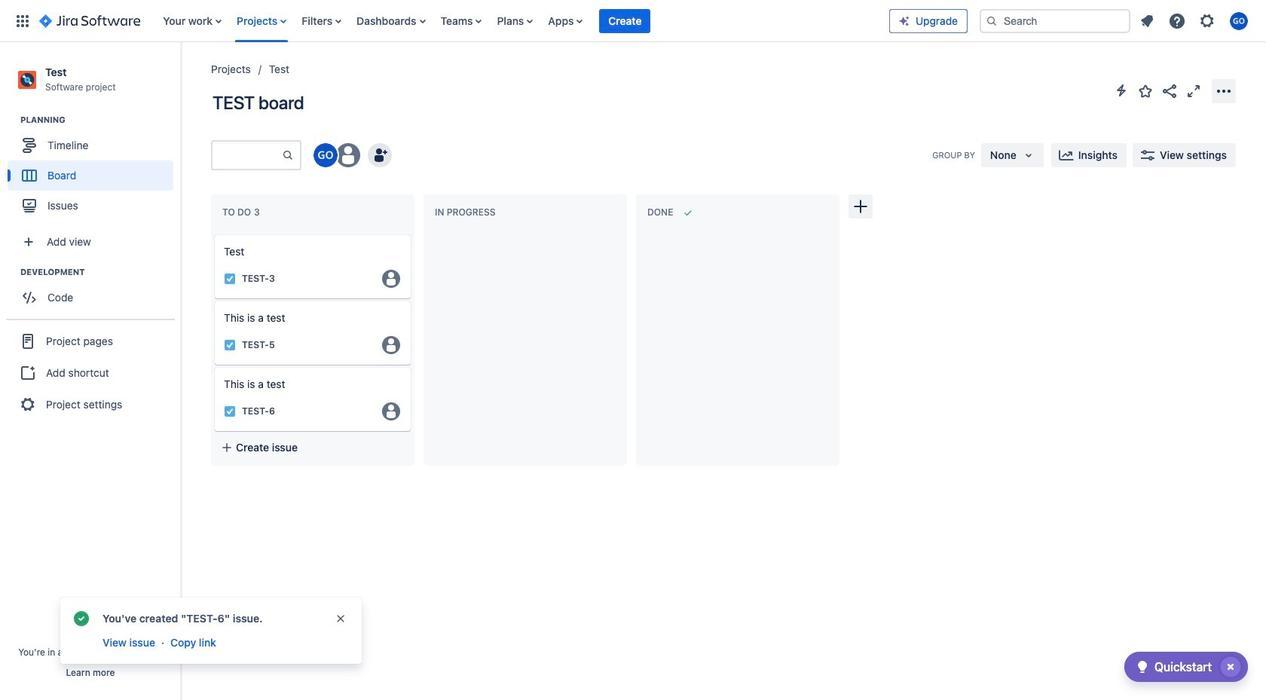 Task type: vqa. For each thing, say whether or not it's contained in the screenshot.
4
no



Task type: locate. For each thing, give the bounding box(es) containing it.
dismiss quickstart image
[[1219, 655, 1243, 679]]

banner
[[0, 0, 1266, 42]]

list
[[155, 0, 890, 42], [1134, 7, 1257, 34]]

group
[[8, 114, 180, 226], [8, 266, 180, 318], [6, 319, 175, 426]]

list item
[[600, 0, 651, 42]]

1 vertical spatial group
[[8, 266, 180, 318]]

appswitcher icon image
[[14, 12, 32, 30]]

sidebar navigation image
[[164, 60, 198, 90]]

2 vertical spatial group
[[6, 319, 175, 426]]

1 vertical spatial task image
[[224, 406, 236, 418]]

0 vertical spatial group
[[8, 114, 180, 226]]

1 task image from the top
[[224, 273, 236, 285]]

notifications image
[[1138, 12, 1156, 30]]

task image
[[224, 339, 236, 351]]

help image
[[1168, 12, 1187, 30]]

Search this board text field
[[213, 142, 282, 169]]

task image
[[224, 273, 236, 285], [224, 406, 236, 418]]

task image down task icon
[[224, 406, 236, 418]]

create column image
[[852, 198, 870, 216]]

your profile and settings image
[[1230, 12, 1248, 30]]

jira software image
[[39, 12, 140, 30], [39, 12, 140, 30]]

success image
[[72, 610, 90, 628]]

heading for development image on the top
[[20, 266, 180, 278]]

0 vertical spatial task image
[[224, 273, 236, 285]]

planning image
[[2, 111, 20, 129]]

heading
[[20, 114, 180, 126], [20, 266, 180, 278]]

sidebar element
[[0, 42, 181, 700]]

0 horizontal spatial list
[[155, 0, 890, 42]]

task image up task icon
[[224, 273, 236, 285]]

0 vertical spatial heading
[[20, 114, 180, 126]]

development image
[[2, 263, 20, 281]]

1 heading from the top
[[20, 114, 180, 126]]

create issue image
[[204, 225, 222, 243]]

1 vertical spatial heading
[[20, 266, 180, 278]]

group for development image on the top
[[8, 266, 180, 318]]

check image
[[1134, 658, 1152, 676]]

None search field
[[980, 9, 1131, 33]]

2 heading from the top
[[20, 266, 180, 278]]

Search field
[[980, 9, 1131, 33]]



Task type: describe. For each thing, give the bounding box(es) containing it.
primary element
[[9, 0, 890, 42]]

star test board image
[[1137, 82, 1155, 100]]

more actions image
[[1215, 82, 1233, 100]]

to do element
[[222, 207, 263, 218]]

search image
[[986, 15, 998, 27]]

dismiss image
[[335, 613, 347, 625]]

add people image
[[371, 146, 389, 164]]

heading for planning image
[[20, 114, 180, 126]]

group for planning image
[[8, 114, 180, 226]]

2 task image from the top
[[224, 406, 236, 418]]

1 horizontal spatial list
[[1134, 7, 1257, 34]]

settings image
[[1199, 12, 1217, 30]]

automations menu button icon image
[[1113, 81, 1131, 100]]

enter full screen image
[[1185, 82, 1203, 100]]



